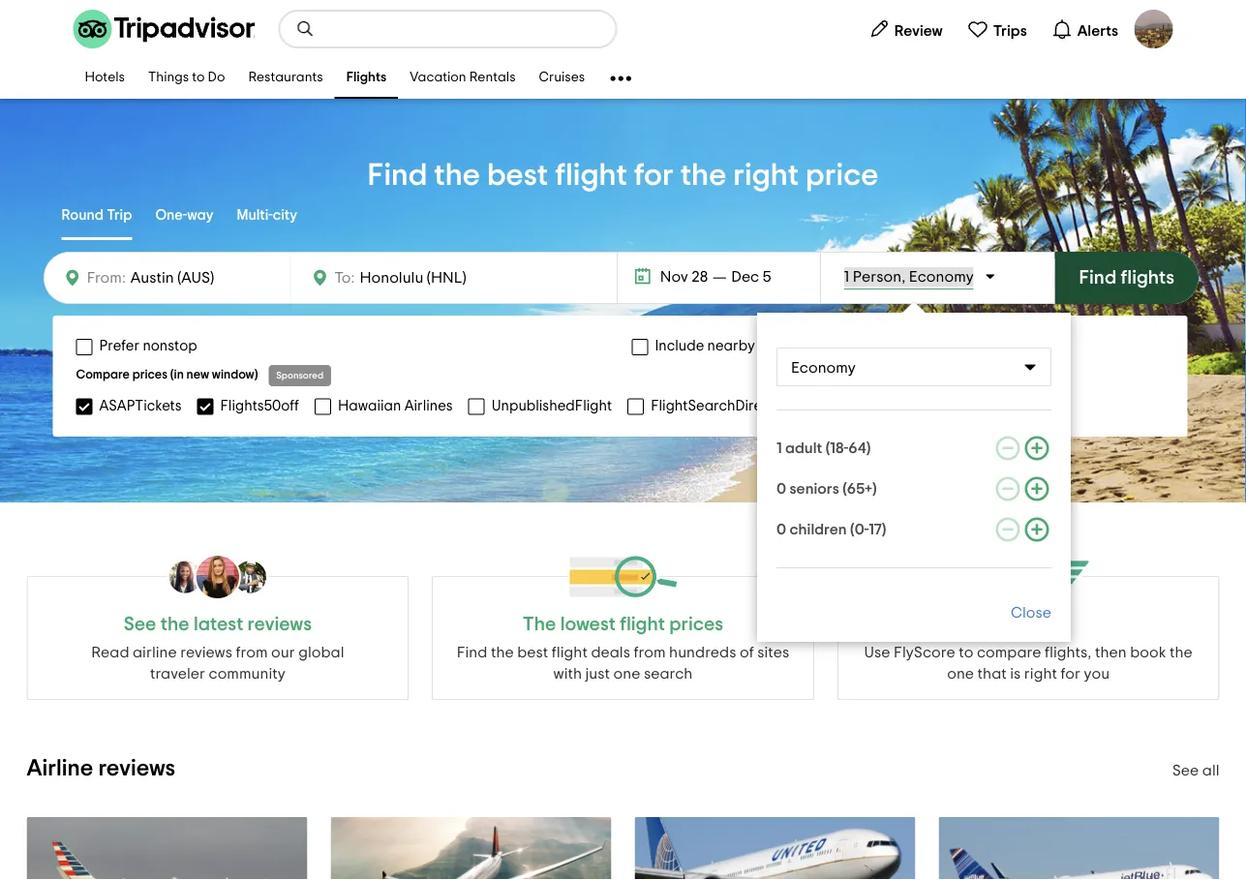 Task type: describe. For each thing, give the bounding box(es) containing it.
flights,
[[1045, 645, 1092, 660]]

airline reviews
[[27, 757, 175, 780]]

one search
[[613, 666, 693, 682]]

children
[[790, 522, 847, 537]]

flights
[[1121, 268, 1175, 288]]

prefer nonstop
[[99, 339, 197, 353]]

the lowest flight prices
[[523, 615, 723, 634]]

multi-city link
[[237, 194, 297, 240]]

1 adult (18-64)
[[776, 441, 871, 456]]

airline reviews link
[[27, 757, 175, 780]]

flyscore inside use flyscore to compare flights, then book the one that is right for you
[[894, 645, 955, 660]]

prefer
[[99, 339, 140, 353]]

multi-city
[[237, 208, 297, 222]]

2 horizontal spatial reviews
[[247, 615, 312, 634]]

then
[[1095, 645, 1127, 660]]

right inside use flyscore to compare flights, then book the one that is right for you
[[1024, 666, 1057, 682]]

nov 28
[[660, 269, 708, 285]]

reviews inside the read airline reviews from our global traveler community
[[180, 645, 232, 660]]

0 vertical spatial airline
[[1152, 33, 1183, 44]]

one-
[[155, 208, 187, 222]]

hawaiian
[[338, 398, 401, 413]]

include nearby airports
[[655, 339, 811, 353]]

tripadvisor image
[[73, 10, 255, 48]]

0 children (0-17)
[[776, 522, 886, 537]]

for you
[[1061, 666, 1110, 682]]

vacation
[[410, 71, 466, 85]]

the
[[523, 615, 556, 634]]

deals
[[591, 645, 630, 660]]

1 for 1 person , economy
[[844, 269, 849, 285]]

person
[[853, 269, 902, 285]]

trips
[[993, 23, 1027, 38]]

restaurants
[[248, 71, 323, 85]]

0 horizontal spatial airline
[[27, 757, 93, 780]]

read
[[91, 645, 129, 660]]

hawaiian airlines
[[338, 398, 453, 413]]

vacation rentals link
[[398, 58, 527, 99]]

to:
[[334, 270, 355, 286]]

,
[[902, 269, 906, 285]]

lowest
[[560, 615, 616, 634]]

the for find the best flight deals from hundreds of sites with just one search
[[491, 645, 514, 660]]

see all link
[[1172, 763, 1219, 778]]

see the latest reviews
[[124, 615, 312, 634]]

hundreds
[[669, 645, 736, 660]]

1 for 1 adult (18-64)
[[776, 441, 782, 456]]

alerts link
[[1043, 10, 1126, 48]]

find for find the best flight for the right price
[[367, 160, 427, 191]]

review
[[894, 23, 943, 38]]

0 vertical spatial to
[[192, 71, 205, 85]]

multi-
[[237, 208, 273, 222]]

(65+)
[[842, 481, 877, 497]]

best for for
[[487, 160, 548, 191]]

flight for deals
[[552, 645, 588, 660]]

dec 5
[[731, 269, 771, 285]]

0 for 0 seniors (65+)
[[776, 481, 786, 497]]

is
[[1010, 666, 1021, 682]]

(0-
[[850, 522, 869, 537]]

2 vertical spatial reviews
[[98, 757, 175, 780]]

airlines
[[404, 398, 453, 413]]

airline
[[133, 645, 177, 660]]

all for select all
[[854, 398, 871, 413]]

From where? text field
[[126, 264, 278, 291]]

0 vertical spatial right
[[733, 160, 799, 191]]

1 vertical spatial economy
[[791, 360, 856, 376]]

64)
[[848, 441, 871, 456]]

select
[[806, 398, 850, 413]]

global
[[298, 645, 344, 660]]

dec
[[731, 269, 759, 285]]

window)
[[212, 368, 258, 381]]

-
[[1147, 33, 1150, 44]]

search image
[[296, 19, 315, 39]]

rentals
[[469, 71, 516, 85]]

book
[[1130, 645, 1166, 660]]

things to do link
[[136, 58, 237, 99]]

find flights
[[1079, 268, 1175, 288]]

see all
[[1172, 763, 1219, 778]]



Task type: vqa. For each thing, say whether or not it's contained in the screenshot.
the top lower
no



Task type: locate. For each thing, give the bounding box(es) containing it.
find inside 'button'
[[1079, 268, 1117, 288]]

1 vertical spatial 0
[[776, 522, 786, 537]]

trips link
[[959, 10, 1035, 48]]

prices
[[132, 368, 167, 381]]

flight for for
[[555, 160, 627, 191]]

from inside the read airline reviews from our global traveler community
[[236, 645, 268, 660]]

flight prices
[[620, 615, 723, 634]]

1 from from the left
[[236, 645, 268, 660]]

0 vertical spatial see
[[124, 615, 156, 634]]

find for find the best flight deals from hundreds of sites with just one search
[[457, 645, 487, 660]]

1 horizontal spatial airline
[[1152, 33, 1183, 44]]

cheap
[[1076, 33, 1110, 44]]

economy right , on the top right
[[909, 269, 974, 285]]

flight left for
[[555, 160, 627, 191]]

with
[[553, 666, 582, 682]]

airports
[[758, 339, 811, 353]]

1 vertical spatial flight
[[552, 645, 588, 660]]

compare
[[76, 368, 130, 381]]

sponsored
[[276, 371, 323, 380]]

nearby
[[707, 339, 755, 353]]

round trip link
[[61, 194, 132, 240]]

close
[[1011, 605, 1051, 621]]

best
[[487, 160, 548, 191], [517, 645, 548, 660]]

find inside 'find the best flight deals from hundreds of sites with just one search'
[[457, 645, 487, 660]]

from:
[[87, 270, 126, 286]]

0 vertical spatial 0
[[776, 481, 786, 497]]

price
[[806, 160, 879, 191]]

hotels
[[85, 71, 125, 85]]

cruises
[[539, 71, 585, 85]]

adult
[[785, 441, 822, 456]]

1 horizontal spatial to
[[959, 645, 973, 660]]

read airline reviews from our global traveler community
[[91, 645, 344, 682]]

0 vertical spatial all
[[854, 398, 871, 413]]

trip
[[107, 208, 132, 222]]

for
[[634, 160, 674, 191]]

1 horizontal spatial flights
[[1112, 33, 1144, 44]]

cruises link
[[527, 58, 597, 99]]

the inside 'find the best flight deals from hundreds of sites with just one search'
[[491, 645, 514, 660]]

0 left 'seniors'
[[776, 481, 786, 497]]

0 left the children on the bottom right of page
[[776, 522, 786, 537]]

(in
[[170, 368, 184, 381]]

0 horizontal spatial 1
[[776, 441, 782, 456]]

(18-
[[825, 441, 848, 456]]

hotels link
[[73, 58, 136, 99]]

new
[[186, 368, 209, 381]]

one
[[947, 666, 974, 682]]

from left "our"
[[236, 645, 268, 660]]

compare
[[977, 645, 1041, 660]]

flights left "vacation"
[[346, 71, 386, 85]]

cheap flights - airline tickets
[[1076, 33, 1219, 44]]

profile picture image
[[1134, 10, 1173, 48]]

flights50off
[[220, 398, 299, 413]]

the for see the latest reviews
[[160, 615, 189, 634]]

To where? text field
[[355, 265, 525, 290]]

alerts
[[1077, 23, 1118, 38]]

0 horizontal spatial see
[[124, 615, 156, 634]]

0 vertical spatial 1
[[844, 269, 849, 285]]

do
[[208, 71, 225, 85]]

flight up with
[[552, 645, 588, 660]]

see for see all
[[1172, 763, 1199, 778]]

1 horizontal spatial 1
[[844, 269, 849, 285]]

1 horizontal spatial find
[[457, 645, 487, 660]]

review link
[[860, 10, 951, 48]]

all for see all
[[1202, 763, 1219, 778]]

find for find flights
[[1079, 268, 1117, 288]]

1 vertical spatial reviews
[[180, 645, 232, 660]]

1 vertical spatial flyscore
[[894, 645, 955, 660]]

0 vertical spatial economy
[[909, 269, 974, 285]]

round trip
[[61, 208, 132, 222]]

the inside use flyscore to compare flights, then book the one that is right for you
[[1169, 645, 1192, 660]]

0 horizontal spatial flights
[[346, 71, 386, 85]]

flights left -
[[1112, 33, 1144, 44]]

flyscore up compare
[[990, 615, 1066, 634]]

17)
[[869, 522, 886, 537]]

things to do
[[148, 71, 225, 85]]

way
[[187, 208, 214, 222]]

find the best flight deals from hundreds of sites with just one search
[[457, 645, 789, 682]]

round
[[61, 208, 104, 222]]

0 vertical spatial find
[[367, 160, 427, 191]]

2 horizontal spatial find
[[1079, 268, 1117, 288]]

seniors
[[790, 481, 839, 497]]

1 vertical spatial all
[[1202, 763, 1219, 778]]

flights
[[1112, 33, 1144, 44], [346, 71, 386, 85]]

1 horizontal spatial flyscore
[[990, 615, 1066, 634]]

nov
[[660, 269, 688, 285]]

right
[[733, 160, 799, 191], [1024, 666, 1057, 682]]

1 vertical spatial flights
[[346, 71, 386, 85]]

1 horizontal spatial economy
[[909, 269, 974, 285]]

1 horizontal spatial see
[[1172, 763, 1199, 778]]

1 0 from the top
[[776, 481, 786, 497]]

sites
[[757, 645, 789, 660]]

0 horizontal spatial find
[[367, 160, 427, 191]]

0 vertical spatial flight
[[555, 160, 627, 191]]

1 horizontal spatial right
[[1024, 666, 1057, 682]]

best inside 'find the best flight deals from hundreds of sites with just one search'
[[517, 645, 548, 660]]

2 0 from the top
[[776, 522, 786, 537]]

just
[[585, 666, 610, 682]]

None search field
[[280, 12, 615, 46]]

nonstop
[[143, 339, 197, 353]]

use
[[864, 645, 890, 660]]

to left do at the left of the page
[[192, 71, 205, 85]]

0 vertical spatial flyscore
[[990, 615, 1066, 634]]

2 vertical spatial find
[[457, 645, 487, 660]]

0 horizontal spatial reviews
[[98, 757, 175, 780]]

the
[[434, 160, 480, 191], [680, 160, 727, 191], [160, 615, 189, 634], [491, 645, 514, 660], [1169, 645, 1192, 660]]

one-way
[[155, 208, 214, 222]]

0 horizontal spatial right
[[733, 160, 799, 191]]

find the best flight for the right price
[[367, 160, 879, 191]]

from up one search
[[634, 645, 666, 660]]

unpublishedflight
[[492, 398, 612, 413]]

select all
[[806, 398, 871, 413]]

0 vertical spatial best
[[487, 160, 548, 191]]

traveler community
[[150, 666, 285, 682]]

our
[[271, 645, 295, 660]]

flyscore up one
[[894, 645, 955, 660]]

that
[[977, 666, 1007, 682]]

restaurants link
[[237, 58, 335, 99]]

use flyscore to compare flights, then book the one that is right for you
[[864, 645, 1192, 682]]

right left price
[[733, 160, 799, 191]]

0 vertical spatial flights
[[1112, 33, 1144, 44]]

0 horizontal spatial economy
[[791, 360, 856, 376]]

vacation rentals
[[410, 71, 516, 85]]

1 vertical spatial airline
[[27, 757, 93, 780]]

0 horizontal spatial flyscore
[[894, 645, 955, 660]]

1 vertical spatial right
[[1024, 666, 1057, 682]]

see
[[124, 615, 156, 634], [1172, 763, 1199, 778]]

of
[[740, 645, 754, 660]]

5
[[763, 269, 771, 285]]

the for find the best flight for the right price
[[434, 160, 480, 191]]

1 vertical spatial find
[[1079, 268, 1117, 288]]

asaptickets
[[99, 398, 182, 413]]

things
[[148, 71, 189, 85]]

reviews
[[247, 615, 312, 634], [180, 645, 232, 660], [98, 757, 175, 780]]

to inside use flyscore to compare flights, then book the one that is right for you
[[959, 645, 973, 660]]

from inside 'find the best flight deals from hundreds of sites with just one search'
[[634, 645, 666, 660]]

1 vertical spatial see
[[1172, 763, 1199, 778]]

compare prices (in new window)
[[76, 368, 258, 381]]

best for deals
[[517, 645, 548, 660]]

1 left adult
[[776, 441, 782, 456]]

1 person , economy
[[844, 269, 974, 285]]

0 horizontal spatial from
[[236, 645, 268, 660]]

1 horizontal spatial from
[[634, 645, 666, 660]]

flightsearchdirect
[[651, 398, 775, 413]]

1 vertical spatial best
[[517, 645, 548, 660]]

include
[[655, 339, 704, 353]]

1 vertical spatial to
[[959, 645, 973, 660]]

0 vertical spatial reviews
[[247, 615, 312, 634]]

0 horizontal spatial to
[[192, 71, 205, 85]]

1 vertical spatial 1
[[776, 441, 782, 456]]

0 for 0 children (0-17)
[[776, 522, 786, 537]]

1 horizontal spatial all
[[1202, 763, 1219, 778]]

see for see the latest reviews
[[124, 615, 156, 634]]

airline
[[1152, 33, 1183, 44], [27, 757, 93, 780]]

economy up the select
[[791, 360, 856, 376]]

to up one
[[959, 645, 973, 660]]

flight inside 'find the best flight deals from hundreds of sites with just one search'
[[552, 645, 588, 660]]

1 horizontal spatial reviews
[[180, 645, 232, 660]]

find flights button
[[1055, 252, 1199, 304]]

0 horizontal spatial all
[[854, 398, 871, 413]]

from
[[236, 645, 268, 660], [634, 645, 666, 660]]

right right the is
[[1024, 666, 1057, 682]]

2 from from the left
[[634, 645, 666, 660]]

28
[[692, 269, 708, 285]]

flyscore
[[990, 615, 1066, 634], [894, 645, 955, 660]]

1 left person
[[844, 269, 849, 285]]

all
[[854, 398, 871, 413], [1202, 763, 1219, 778]]



